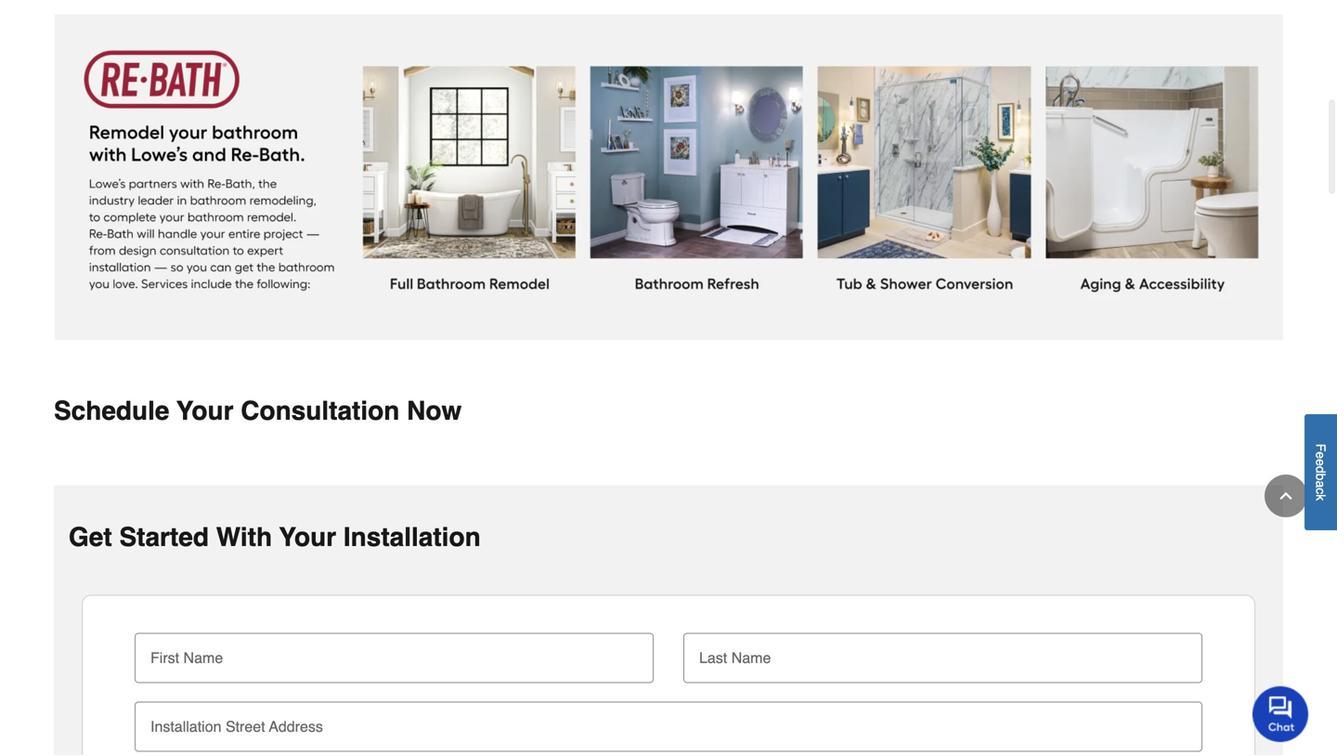 Task type: locate. For each thing, give the bounding box(es) containing it.
name
[[184, 649, 223, 667], [732, 649, 771, 667]]

1 name from the left
[[184, 649, 223, 667]]

0 horizontal spatial name
[[184, 649, 223, 667]]

1 horizontal spatial installation
[[344, 523, 481, 552]]

k
[[1314, 494, 1329, 501]]

1 horizontal spatial your
[[279, 523, 336, 552]]

f e e d b a c k button
[[1305, 414, 1338, 530]]

a
[[1314, 481, 1329, 488]]

e up b
[[1314, 459, 1329, 466]]

street
[[226, 718, 265, 735]]

d
[[1314, 466, 1329, 473]]

e up d
[[1314, 452, 1329, 459]]

first name
[[150, 649, 223, 667]]

consultation
[[241, 396, 400, 426]]

1 vertical spatial your
[[279, 523, 336, 552]]

2 name from the left
[[732, 649, 771, 667]]

f
[[1314, 444, 1329, 452]]

e
[[1314, 452, 1329, 459], [1314, 459, 1329, 466]]

Last Name text field
[[691, 633, 1196, 674]]

installation
[[344, 523, 481, 552], [150, 718, 222, 735]]

first
[[150, 649, 179, 667]]

last name
[[700, 649, 771, 667]]

name right first
[[184, 649, 223, 667]]

1 vertical spatial installation
[[150, 718, 222, 735]]

0 vertical spatial your
[[177, 396, 234, 426]]

your
[[177, 396, 234, 426], [279, 523, 336, 552]]

now
[[407, 396, 462, 426]]

address
[[269, 718, 323, 735]]

c
[[1314, 488, 1329, 494]]

1 horizontal spatial name
[[732, 649, 771, 667]]

f e e d b a c k
[[1314, 444, 1329, 501]]

name for first name
[[184, 649, 223, 667]]

name right last
[[732, 649, 771, 667]]

get started with your installation
[[69, 523, 481, 552]]

2 e from the top
[[1314, 459, 1329, 466]]



Task type: describe. For each thing, give the bounding box(es) containing it.
last
[[700, 649, 728, 667]]

remodel your bathroom with lowe's and re-bath, the industry leader in bathroom remodeling. image
[[54, 14, 1284, 341]]

schedule your consultation now
[[54, 396, 462, 426]]

First Name text field
[[142, 633, 647, 674]]

0 horizontal spatial installation
[[150, 718, 222, 735]]

1 e from the top
[[1314, 452, 1329, 459]]

0 vertical spatial installation
[[344, 523, 481, 552]]

0 horizontal spatial your
[[177, 396, 234, 426]]

chevron up image
[[1277, 487, 1296, 505]]

schedule
[[54, 396, 170, 426]]

with
[[216, 523, 272, 552]]

get
[[69, 523, 112, 552]]

installation street address
[[150, 718, 323, 735]]

scroll to top element
[[1265, 475, 1308, 517]]

chat invite button image
[[1253, 686, 1310, 742]]

b
[[1314, 473, 1329, 481]]

name for last name
[[732, 649, 771, 667]]

Installation Street Address text field
[[142, 702, 1196, 743]]

started
[[119, 523, 209, 552]]



Task type: vqa. For each thing, say whether or not it's contained in the screenshot.
Away on the left bottom of the page
no



